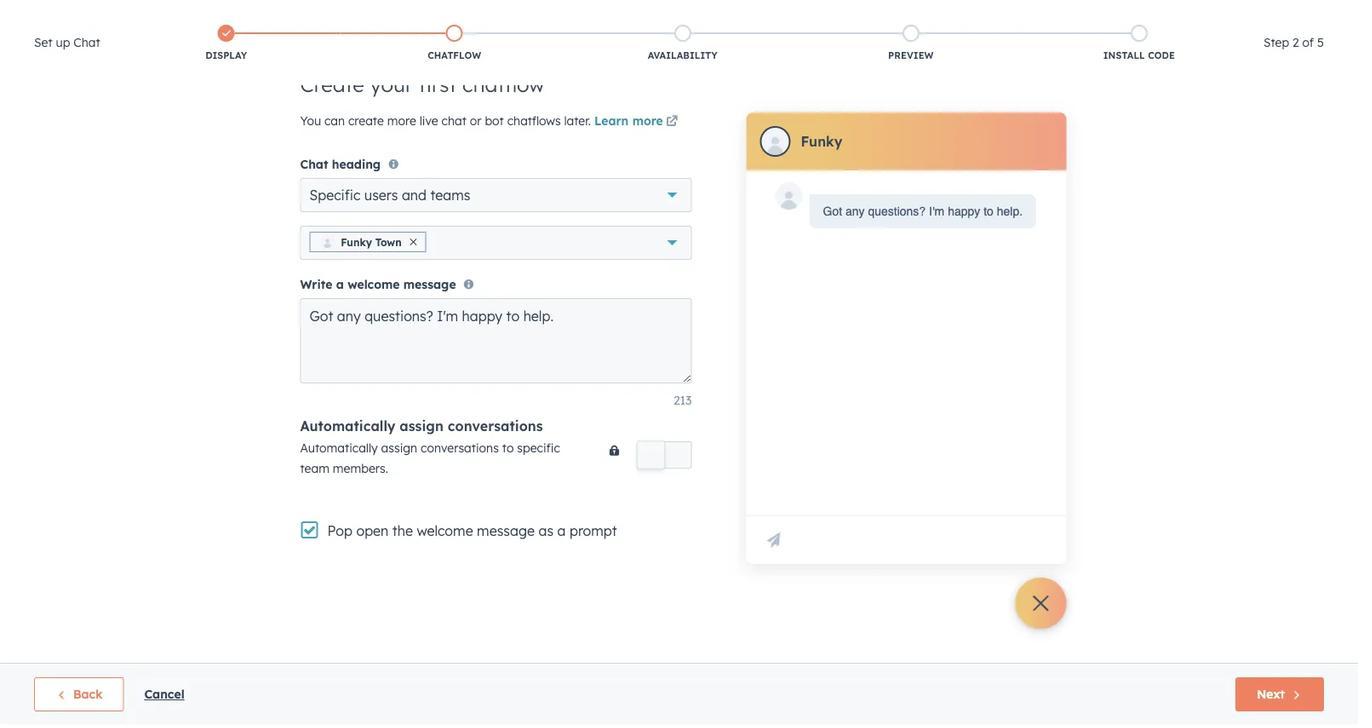 Task type: describe. For each thing, give the bounding box(es) containing it.
learn more link
[[595, 112, 681, 132]]

1 horizontal spatial welcome
[[417, 522, 473, 539]]

members.
[[333, 461, 388, 476]]

any
[[846, 204, 865, 218]]

marketplaces button
[[1124, 0, 1160, 27]]

pop
[[328, 522, 353, 539]]

list containing display
[[112, 21, 1254, 66]]

specific users and teams button
[[300, 178, 692, 212]]

display completed list item
[[112, 21, 341, 66]]

or
[[470, 113, 482, 128]]

1 vertical spatial a
[[558, 522, 566, 539]]

chatflow
[[463, 72, 545, 97]]

1 vertical spatial assign
[[381, 441, 418, 456]]

teams
[[431, 186, 471, 203]]

Write a welcome message text field
[[300, 298, 692, 384]]

the
[[393, 522, 413, 539]]

0 vertical spatial assign
[[400, 418, 444, 435]]

install
[[1104, 49, 1146, 61]]

you can create more live chat or bot chatflows later.
[[300, 113, 595, 128]]

availability
[[648, 49, 718, 61]]

0 vertical spatial a
[[336, 277, 344, 292]]

you
[[300, 113, 321, 128]]

3 menu item from the left
[[1090, 0, 1123, 27]]

automatically assign conversations automatically assign conversations to specific team members.
[[300, 418, 560, 476]]

set up chat
[[34, 35, 100, 50]]

1 vertical spatial conversations
[[421, 441, 499, 456]]

code
[[1149, 49, 1176, 61]]

back button
[[34, 677, 124, 711]]

help.
[[997, 204, 1023, 218]]

specific
[[517, 441, 560, 456]]

users
[[364, 186, 398, 203]]

1 vertical spatial chat
[[300, 157, 328, 172]]

heading
[[332, 157, 381, 172]]

prompt
[[570, 522, 617, 539]]

write a welcome message
[[300, 277, 456, 292]]

2 more from the left
[[633, 113, 664, 128]]

got any questions? i'm happy to help.
[[823, 204, 1023, 218]]

chatflows
[[508, 113, 561, 128]]

can
[[325, 113, 345, 128]]

1 link opens in a new window image from the top
[[666, 112, 678, 132]]

chatflow
[[428, 49, 482, 61]]

and
[[402, 186, 427, 203]]

later.
[[564, 113, 591, 128]]

1 vertical spatial message
[[477, 522, 535, 539]]

chat inside heading
[[73, 35, 100, 50]]

as
[[539, 522, 554, 539]]

Search HubSpot search field
[[1119, 36, 1328, 65]]

display
[[205, 49, 247, 61]]

1 more from the left
[[387, 113, 416, 128]]

2 menu item from the left
[[1087, 0, 1090, 27]]

write
[[300, 277, 333, 292]]

next
[[1258, 687, 1286, 702]]

step
[[1264, 35, 1290, 50]]

next button
[[1236, 677, 1325, 711]]

2
[[1293, 35, 1300, 50]]

set
[[34, 35, 52, 50]]



Task type: vqa. For each thing, say whether or not it's contained in the screenshot.
prompt
yes



Task type: locate. For each thing, give the bounding box(es) containing it.
cancel
[[144, 687, 185, 702]]

chat up specific
[[300, 157, 328, 172]]

your
[[370, 72, 413, 97]]

funky inside funky town popup button
[[341, 235, 372, 248]]

welcome right the
[[417, 522, 473, 539]]

0 horizontal spatial to
[[502, 441, 514, 456]]

create
[[300, 72, 364, 97]]

open
[[356, 522, 389, 539]]

install code
[[1104, 49, 1176, 61]]

0 vertical spatial funky
[[801, 133, 843, 150]]

link opens in a new window image inside learn more link
[[666, 116, 678, 128]]

5
[[1318, 35, 1325, 50]]

0 horizontal spatial a
[[336, 277, 344, 292]]

chatflow list item
[[341, 21, 569, 66]]

specific
[[310, 186, 361, 203]]

step 2 of 5
[[1264, 35, 1325, 50]]

2 automatically from the top
[[300, 441, 378, 456]]

more right learn
[[633, 113, 664, 128]]

link opens in a new window image
[[666, 112, 678, 132], [666, 116, 678, 128]]

team
[[300, 461, 330, 476]]

1 horizontal spatial to
[[984, 204, 994, 218]]

1 horizontal spatial message
[[477, 522, 535, 539]]

menu
[[997, 0, 1338, 27]]

live
[[420, 113, 438, 128]]

list
[[112, 21, 1254, 66]]

to left help.
[[984, 204, 994, 218]]

funky up the got
[[801, 133, 843, 150]]

0 vertical spatial chat
[[73, 35, 100, 50]]

funky town button
[[300, 226, 692, 260]]

1 vertical spatial automatically
[[300, 441, 378, 456]]

a right write
[[336, 277, 344, 292]]

0 vertical spatial welcome
[[348, 277, 400, 292]]

preview list item
[[797, 21, 1026, 66]]

town
[[375, 235, 402, 248]]

up
[[56, 35, 70, 50]]

close image
[[410, 238, 417, 245]]

1 menu item from the left
[[997, 0, 1087, 27]]

create
[[348, 113, 384, 128]]

agent says: got any questions? i'm happy to help. element
[[823, 201, 1023, 222]]

conversations
[[448, 418, 543, 435], [421, 441, 499, 456]]

2 link opens in a new window image from the top
[[666, 116, 678, 128]]

more
[[387, 113, 416, 128], [633, 113, 664, 128]]

1 horizontal spatial funky
[[801, 133, 843, 150]]

conversations left the specific
[[421, 441, 499, 456]]

funky
[[801, 133, 843, 150], [341, 235, 372, 248]]

welcome down funky town
[[348, 277, 400, 292]]

to left the specific
[[502, 441, 514, 456]]

1 vertical spatial funky
[[341, 235, 372, 248]]

chat heading
[[300, 157, 381, 172]]

0 horizontal spatial message
[[404, 277, 456, 292]]

0 horizontal spatial funky
[[341, 235, 372, 248]]

automatically
[[300, 418, 396, 435], [300, 441, 378, 456]]

1 horizontal spatial a
[[558, 522, 566, 539]]

bot
[[485, 113, 504, 128]]

0 horizontal spatial chat
[[73, 35, 100, 50]]

marketplaces image
[[1135, 8, 1150, 23]]

a
[[336, 277, 344, 292], [558, 522, 566, 539]]

to inside automatically assign conversations automatically assign conversations to specific team members.
[[502, 441, 514, 456]]

welcome
[[348, 277, 400, 292], [417, 522, 473, 539]]

1 vertical spatial to
[[502, 441, 514, 456]]

of
[[1303, 35, 1315, 50]]

more left live
[[387, 113, 416, 128]]

search button
[[1315, 36, 1344, 65]]

availability list item
[[569, 21, 797, 66]]

install code list item
[[1026, 21, 1254, 66]]

cancel button
[[144, 684, 185, 705]]

to
[[984, 204, 994, 218], [502, 441, 514, 456]]

message left as
[[477, 522, 535, 539]]

0 horizontal spatial welcome
[[348, 277, 400, 292]]

0 vertical spatial message
[[404, 277, 456, 292]]

assign
[[400, 418, 444, 435], [381, 441, 418, 456]]

set up chat heading
[[34, 32, 100, 53]]

learn more
[[595, 113, 664, 128]]

i'm
[[929, 204, 945, 218]]

0 vertical spatial conversations
[[448, 418, 543, 435]]

chat
[[73, 35, 100, 50], [300, 157, 328, 172]]

message down close image
[[404, 277, 456, 292]]

menu item
[[997, 0, 1087, 27], [1087, 0, 1090, 27], [1090, 0, 1123, 27]]

213
[[674, 393, 692, 408]]

0 horizontal spatial more
[[387, 113, 416, 128]]

1 horizontal spatial more
[[633, 113, 664, 128]]

1 automatically from the top
[[300, 418, 396, 435]]

specific users and teams
[[310, 186, 471, 203]]

chat right "up"
[[73, 35, 100, 50]]

a right as
[[558, 522, 566, 539]]

message
[[404, 277, 456, 292], [477, 522, 535, 539]]

questions?
[[868, 204, 926, 218]]

0 vertical spatial to
[[984, 204, 994, 218]]

search image
[[1323, 44, 1335, 56]]

funky for funky town
[[341, 235, 372, 248]]

conversations up the specific
[[448, 418, 543, 435]]

back
[[73, 687, 103, 702]]

funky left town
[[341, 235, 372, 248]]

1 vertical spatial welcome
[[417, 522, 473, 539]]

funky town
[[341, 235, 402, 248]]

happy
[[948, 204, 981, 218]]

got
[[823, 204, 843, 218]]

funky for funky
[[801, 133, 843, 150]]

preview
[[889, 49, 934, 61]]

pop open the welcome message as a prompt
[[328, 522, 617, 539]]

0 vertical spatial automatically
[[300, 418, 396, 435]]

first
[[419, 72, 457, 97]]

chat
[[442, 113, 467, 128]]

learn
[[595, 113, 629, 128]]

1 horizontal spatial chat
[[300, 157, 328, 172]]

create your first chatflow
[[300, 72, 545, 97]]



